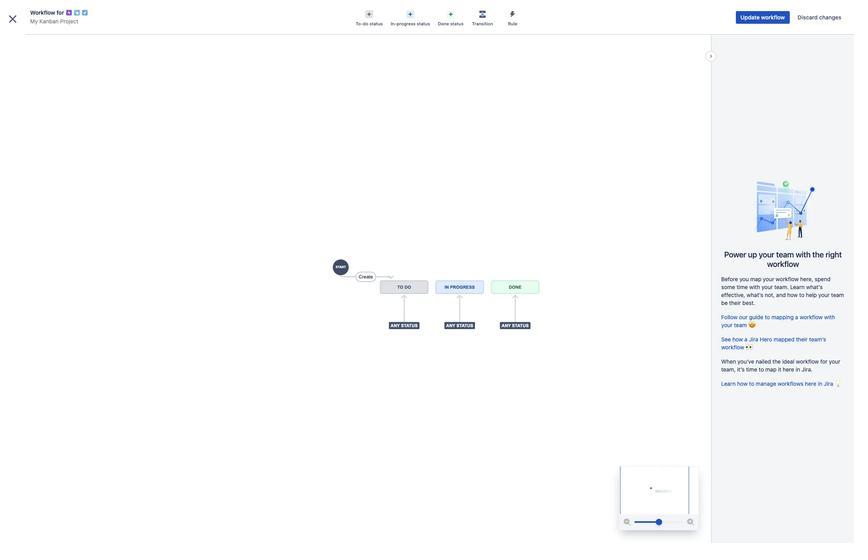Task type: vqa. For each thing, say whether or not it's contained in the screenshot.
bottommost The
yes



Task type: locate. For each thing, give the bounding box(es) containing it.
0 horizontal spatial here
[[783, 366, 794, 373]]

in
[[796, 366, 800, 373], [818, 381, 823, 387]]

time inside when you've nailed the ideal workflow for your team, it's time to map it here in jira.
[[746, 366, 757, 373]]

0 horizontal spatial the
[[773, 358, 781, 365]]

1 vertical spatial kanban
[[33, 35, 53, 41]]

with inside follow our guide to mapping a workflow with your team
[[824, 314, 835, 321]]

3 status from the left
[[450, 21, 464, 26]]

status inside in-progress status 'popup button'
[[417, 21, 430, 26]]

my kanban project
[[30, 18, 78, 25], [24, 35, 74, 41]]

kanban down my kanban project link
[[33, 35, 53, 41]]

0 vertical spatial learn
[[790, 284, 805, 291]]

here down jira. at the right bottom of the page
[[805, 381, 817, 387]]

0 vertical spatial a
[[795, 314, 798, 321]]

to left help
[[799, 292, 805, 299]]

1 horizontal spatial team
[[776, 250, 794, 259]]

team
[[776, 250, 794, 259], [831, 292, 844, 299], [734, 322, 747, 329]]

1 vertical spatial time
[[746, 366, 757, 373]]

status right progress
[[417, 21, 430, 26]]

with
[[796, 250, 811, 259], [749, 284, 760, 291], [824, 314, 835, 321]]

right
[[826, 250, 842, 259]]

team right up on the right top of page
[[776, 250, 794, 259]]

their down effective,
[[729, 300, 741, 306]]

status right done
[[450, 21, 464, 26]]

1 vertical spatial with
[[749, 284, 760, 291]]

mapped
[[774, 336, 795, 343]]

0 vertical spatial their
[[729, 300, 741, 306]]

2 status from the left
[[417, 21, 430, 26]]

map right you
[[750, 276, 762, 283]]

in left 💡
[[818, 381, 823, 387]]

team right help
[[831, 292, 844, 299]]

1 horizontal spatial their
[[796, 336, 808, 343]]

how
[[787, 292, 798, 299], [733, 336, 743, 343], [737, 381, 748, 387]]

it
[[778, 366, 781, 373]]

2 vertical spatial with
[[824, 314, 835, 321]]

project down the workflow for
[[60, 18, 78, 25]]

how right and
[[787, 292, 798, 299]]

project inside "power up your team with the right workflow" dialog
[[60, 18, 78, 25]]

power up your team with the right workflow
[[724, 250, 842, 269]]

0 vertical spatial my
[[30, 18, 38, 25]]

discard changes
[[798, 14, 842, 21]]

0 vertical spatial my kanban project
[[30, 18, 78, 25]]

1 horizontal spatial for
[[821, 358, 828, 365]]

learn
[[790, 284, 805, 291], [721, 381, 736, 387]]

0 vertical spatial team
[[776, 250, 794, 259]]

their inside before you map your workflow here, spend some time with your team. learn what's effective, what's not, and how to help your team be their best.
[[729, 300, 741, 306]]

map
[[750, 276, 762, 283], [766, 366, 777, 373]]

1 vertical spatial the
[[773, 358, 781, 365]]

1 vertical spatial my kanban project
[[24, 35, 74, 41]]

you've
[[738, 358, 754, 365]]

team.
[[775, 284, 789, 291]]

be
[[721, 300, 728, 306]]

jira inside see how a jira hero mapped their team's workflow
[[749, 336, 758, 343]]

the up it on the bottom of the page
[[773, 358, 781, 365]]

0 vertical spatial time
[[737, 284, 748, 291]]

my inside my kanban project link
[[30, 18, 38, 25]]

team down our
[[734, 322, 747, 329]]

spend
[[815, 276, 831, 283]]

1 horizontal spatial status
[[417, 21, 430, 26]]

to inside before you map your workflow here, spend some time with your team. learn what's effective, what's not, and how to help your team be their best.
[[799, 292, 805, 299]]

1 vertical spatial their
[[796, 336, 808, 343]]

0 vertical spatial in
[[796, 366, 800, 373]]

your inside power up your team with the right workflow
[[759, 250, 775, 259]]

our
[[739, 314, 748, 321]]

a up 👀
[[745, 336, 748, 343]]

how inside see how a jira hero mapped their team's workflow
[[733, 336, 743, 343]]

to right guide
[[765, 314, 770, 321]]

guide
[[749, 314, 764, 321]]

status for to-do status
[[370, 21, 383, 26]]

0 vertical spatial what's
[[806, 284, 823, 291]]

1 vertical spatial how
[[733, 336, 743, 343]]

for down team's
[[821, 358, 828, 365]]

changes
[[819, 14, 842, 21]]

with up team's
[[824, 314, 835, 321]]

power up your team with the right workflow dialog
[[0, 0, 854, 544]]

0 horizontal spatial a
[[745, 336, 748, 343]]

here,
[[800, 276, 813, 283]]

1 horizontal spatial with
[[796, 250, 811, 259]]

follow our guide to mapping a workflow with your team
[[721, 314, 835, 329]]

time inside before you map your workflow here, spend some time with your team. learn what's effective, what's not, and how to help your team be their best.
[[737, 284, 748, 291]]

your inside when you've nailed the ideal workflow for your team, it's time to map it here in jira.
[[829, 358, 840, 365]]

in-
[[391, 21, 397, 26]]

in left jira. at the right bottom of the page
[[796, 366, 800, 373]]

learn down the team,
[[721, 381, 736, 387]]

a right mapping at right bottom
[[795, 314, 798, 321]]

0 horizontal spatial map
[[750, 276, 762, 283]]

0 vertical spatial for
[[57, 9, 64, 16]]

0 horizontal spatial team
[[734, 322, 747, 329]]

0 horizontal spatial for
[[57, 9, 64, 16]]

status right do
[[370, 21, 383, 26]]

to down nailed
[[759, 366, 764, 373]]

0 vertical spatial project
[[60, 18, 78, 25]]

a
[[795, 314, 798, 321], [745, 336, 748, 343]]

the inside when you've nailed the ideal workflow for your team, it's time to map it here in jira.
[[773, 358, 781, 365]]

map left it on the bottom of the page
[[766, 366, 777, 373]]

what's up best.
[[747, 292, 763, 299]]

status inside 'to-do status' popup button
[[370, 21, 383, 26]]

banner
[[0, 0, 854, 22]]

workflow inside when you've nailed the ideal workflow for your team, it's time to map it here in jira.
[[796, 358, 819, 365]]

time down you
[[737, 284, 748, 291]]

👀
[[746, 344, 753, 351]]

2 horizontal spatial team
[[831, 292, 844, 299]]

how right see
[[733, 336, 743, 343]]

kanban down the workflow for
[[39, 18, 59, 25]]

rule
[[508, 21, 517, 26]]

my
[[30, 18, 38, 25], [24, 35, 32, 41]]

1 vertical spatial learn
[[721, 381, 736, 387]]

update workflow button
[[736, 11, 790, 24]]

jira up 👀
[[749, 336, 758, 343]]

jira
[[749, 336, 758, 343], [824, 381, 833, 387]]

1 vertical spatial here
[[805, 381, 817, 387]]

2 horizontal spatial with
[[824, 314, 835, 321]]

jira left 💡
[[824, 381, 833, 387]]

0 vertical spatial how
[[787, 292, 798, 299]]

1 vertical spatial in
[[818, 381, 823, 387]]

to inside follow our guide to mapping a workflow with your team
[[765, 314, 770, 321]]

🤩
[[749, 322, 756, 329]]

0 horizontal spatial jira
[[749, 336, 758, 343]]

0 horizontal spatial their
[[729, 300, 741, 306]]

power
[[724, 250, 746, 259]]

2 vertical spatial team
[[734, 322, 747, 329]]

zoom out image
[[623, 518, 632, 527]]

workflow inside follow our guide to mapping a workflow with your team
[[800, 314, 823, 321]]

your
[[759, 250, 775, 259], [763, 276, 774, 283], [762, 284, 773, 291], [819, 292, 830, 299], [721, 322, 733, 329], [829, 358, 840, 365]]

0 horizontal spatial in
[[796, 366, 800, 373]]

status
[[370, 21, 383, 26], [417, 21, 430, 26], [450, 21, 464, 26]]

1 vertical spatial map
[[766, 366, 777, 373]]

kanban
[[39, 18, 59, 25], [33, 35, 53, 41]]

2 horizontal spatial status
[[450, 21, 464, 26]]

project down my kanban project link
[[55, 35, 74, 41]]

1 vertical spatial what's
[[747, 292, 763, 299]]

see
[[721, 336, 731, 343]]

1 horizontal spatial a
[[795, 314, 798, 321]]

1 vertical spatial for
[[821, 358, 828, 365]]

0 horizontal spatial with
[[749, 284, 760, 291]]

transition
[[472, 21, 493, 26]]

project
[[60, 18, 78, 25], [55, 35, 74, 41]]

their left team's
[[796, 336, 808, 343]]

my kanban project down the workflow for
[[30, 18, 78, 25]]

with inside power up your team with the right workflow
[[796, 250, 811, 259]]

with up best.
[[749, 284, 760, 291]]

1 vertical spatial a
[[745, 336, 748, 343]]

1 horizontal spatial in
[[818, 381, 823, 387]]

time down you've
[[746, 366, 757, 373]]

1 vertical spatial project
[[55, 35, 74, 41]]

what's up help
[[806, 284, 823, 291]]

1 horizontal spatial map
[[766, 366, 777, 373]]

1 horizontal spatial jira
[[824, 381, 833, 387]]

1 horizontal spatial the
[[813, 250, 824, 259]]

their inside see how a jira hero mapped their team's workflow
[[796, 336, 808, 343]]

0 horizontal spatial status
[[370, 21, 383, 26]]

their
[[729, 300, 741, 306], [796, 336, 808, 343]]

learn down here,
[[790, 284, 805, 291]]

the
[[813, 250, 824, 259], [773, 358, 781, 365]]

for up my kanban project link
[[57, 9, 64, 16]]

0 vertical spatial map
[[750, 276, 762, 283]]

with inside before you map your workflow here, spend some time with your team. learn what's effective, what's not, and how to help your team be their best.
[[749, 284, 760, 291]]

2 vertical spatial how
[[737, 381, 748, 387]]

0 vertical spatial here
[[783, 366, 794, 373]]

1 horizontal spatial learn
[[790, 284, 805, 291]]

with up here,
[[796, 250, 811, 259]]

1 horizontal spatial here
[[805, 381, 817, 387]]

0 vertical spatial the
[[813, 250, 824, 259]]

here
[[783, 366, 794, 373], [805, 381, 817, 387]]

the left right
[[813, 250, 824, 259]]

here down ideal
[[783, 366, 794, 373]]

0 vertical spatial jira
[[749, 336, 758, 343]]

1 status from the left
[[370, 21, 383, 26]]

0 vertical spatial with
[[796, 250, 811, 259]]

you
[[740, 276, 749, 283]]

0 vertical spatial kanban
[[39, 18, 59, 25]]

effective,
[[721, 292, 745, 299]]

to
[[799, 292, 805, 299], [765, 314, 770, 321], [759, 366, 764, 373], [749, 381, 754, 387]]

1 horizontal spatial what's
[[806, 284, 823, 291]]

jira software image
[[21, 6, 74, 16], [21, 6, 74, 16]]

done
[[438, 21, 449, 26]]

workflow inside update workflow button
[[761, 14, 785, 21]]

for
[[57, 9, 64, 16], [821, 358, 828, 365]]

workflow
[[761, 14, 785, 21], [767, 260, 799, 269], [776, 276, 799, 283], [800, 314, 823, 321], [721, 344, 744, 351], [796, 358, 819, 365]]

time
[[737, 284, 748, 291], [746, 366, 757, 373]]

1 vertical spatial team
[[831, 292, 844, 299]]

my kanban project down my kanban project link
[[24, 35, 74, 41]]

jira.
[[802, 366, 813, 373]]

team's
[[809, 336, 826, 343]]

workflow inside see how a jira hero mapped their team's workflow
[[721, 344, 744, 351]]

how down it's
[[737, 381, 748, 387]]

what's
[[806, 284, 823, 291], [747, 292, 763, 299]]

for inside when you've nailed the ideal workflow for your team, it's time to map it here in jira.
[[821, 358, 828, 365]]

done status
[[438, 21, 464, 26]]



Task type: describe. For each thing, give the bounding box(es) containing it.
in-progress status button
[[387, 8, 434, 27]]

workflows
[[778, 381, 804, 387]]

do
[[363, 21, 368, 26]]

to-
[[356, 21, 363, 26]]

to-do status
[[356, 21, 383, 26]]

map inside when you've nailed the ideal workflow for your team, it's time to map it here in jira.
[[766, 366, 777, 373]]

it's
[[737, 366, 745, 373]]

done status button
[[434, 8, 468, 27]]

mapping
[[772, 314, 794, 321]]

my kanban project link
[[30, 17, 78, 26]]

follow
[[721, 314, 738, 321]]

when you've nailed the ideal workflow for your team, it's time to map it here in jira.
[[721, 358, 840, 373]]

workflow for
[[30, 9, 64, 16]]

update workflow
[[741, 14, 785, 21]]

0 horizontal spatial learn
[[721, 381, 736, 387]]

how inside before you map your workflow here, spend some time with your team. learn what's effective, what's not, and how to help your team be their best.
[[787, 292, 798, 299]]

ideal
[[782, 358, 795, 365]]

before
[[721, 276, 738, 283]]

here inside when you've nailed the ideal workflow for your team, it's time to map it here in jira.
[[783, 366, 794, 373]]

team inside before you map your workflow here, spend some time with your team. learn what's effective, what's not, and how to help your team be their best.
[[831, 292, 844, 299]]

primary element
[[5, 0, 704, 22]]

1 vertical spatial jira
[[824, 381, 833, 387]]

how for see how a jira hero mapped their team's workflow
[[733, 336, 743, 343]]

status for in-progress status
[[417, 21, 430, 26]]

learn inside before you map your workflow here, spend some time with your team. learn what's effective, what's not, and how to help your team be their best.
[[790, 284, 805, 291]]

your inside follow our guide to mapping a workflow with your team
[[721, 322, 733, 329]]

in inside when you've nailed the ideal workflow for your team, it's time to map it here in jira.
[[796, 366, 800, 373]]

discard
[[798, 14, 818, 21]]

up
[[748, 250, 757, 259]]

rule button
[[498, 8, 528, 27]]

1 vertical spatial my
[[24, 35, 32, 41]]

to inside when you've nailed the ideal workflow for your team, it's time to map it here in jira.
[[759, 366, 764, 373]]

a inside follow our guide to mapping a workflow with your team
[[795, 314, 798, 321]]

progress
[[397, 21, 416, 26]]

Search field
[[704, 5, 783, 17]]

💡
[[835, 381, 842, 387]]

not,
[[765, 292, 775, 299]]

workflow
[[30, 9, 55, 16]]

you're in the workflow viewfinder, use the arrow keys to move it element
[[619, 467, 699, 515]]

manage
[[756, 381, 776, 387]]

help
[[806, 292, 817, 299]]

to-do status button
[[352, 8, 387, 27]]

Zoom level range field
[[635, 515, 684, 531]]

team inside follow our guide to mapping a workflow with your team
[[734, 322, 747, 329]]

update
[[741, 14, 760, 21]]

transition button
[[468, 8, 498, 27]]

workflow inside before you map your workflow here, spend some time with your team. learn what's effective, what's not, and how to help your team be their best.
[[776, 276, 799, 283]]

my kanban project inside "power up your team with the right workflow" dialog
[[30, 18, 78, 25]]

best.
[[742, 300, 755, 306]]

the inside power up your team with the right workflow
[[813, 250, 824, 259]]

team inside power up your team with the right workflow
[[776, 250, 794, 259]]

0 horizontal spatial what's
[[747, 292, 763, 299]]

close workflow editor image
[[6, 13, 19, 25]]

map inside before you map your workflow here, spend some time with your team. learn what's effective, what's not, and how to help your team be their best.
[[750, 276, 762, 283]]

kanban inside "power up your team with the right workflow" dialog
[[39, 18, 59, 25]]

status inside done status popup button
[[450, 21, 464, 26]]

before you map your workflow here, spend some time with your team. learn what's effective, what's not, and how to help your team be their best.
[[721, 276, 844, 306]]

a inside see how a jira hero mapped their team's workflow
[[745, 336, 748, 343]]

when
[[721, 358, 736, 365]]

zoom in image
[[686, 518, 696, 527]]

some
[[721, 284, 735, 291]]

workflow inside power up your team with the right workflow
[[767, 260, 799, 269]]

learn how to manage workflows here in jira 💡
[[721, 381, 842, 387]]

how for learn how to manage workflows here in jira 💡
[[737, 381, 748, 387]]

see how a jira hero mapped their team's workflow
[[721, 336, 826, 351]]

and
[[776, 292, 786, 299]]

nailed
[[756, 358, 771, 365]]

discard changes button
[[793, 11, 846, 24]]

in-progress status
[[391, 21, 430, 26]]

to left 'manage'
[[749, 381, 754, 387]]

team,
[[721, 366, 736, 373]]

hero
[[760, 336, 772, 343]]



